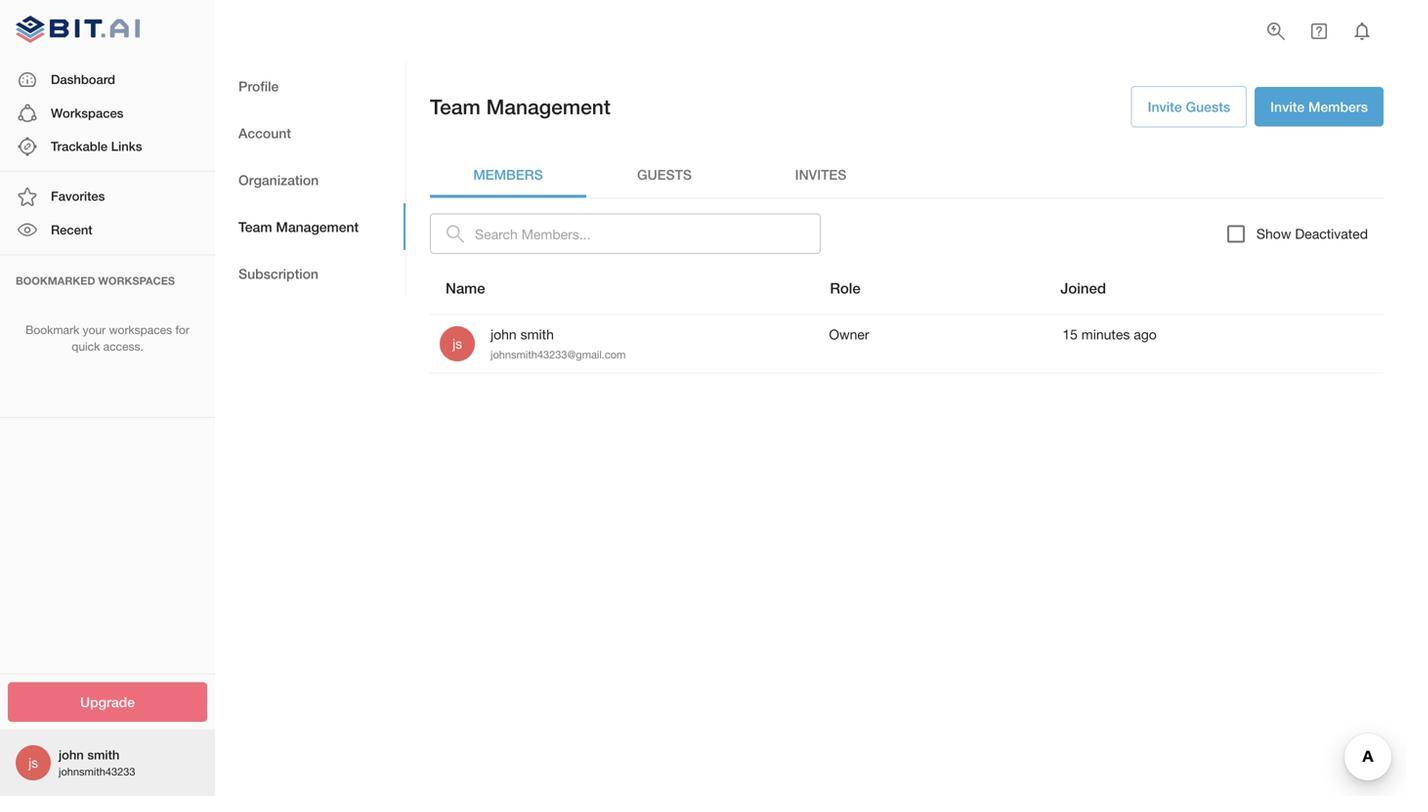 Task type: locate. For each thing, give the bounding box(es) containing it.
bookmarked
[[16, 275, 95, 287]]

1 horizontal spatial smith
[[520, 326, 554, 342]]

0 horizontal spatial smith
[[87, 748, 120, 763]]

organization
[[238, 172, 319, 188]]

smith inside john smith johnsmith43233
[[87, 748, 120, 763]]

trackable
[[51, 139, 108, 154]]

0 vertical spatial john
[[491, 326, 517, 342]]

workspaces
[[51, 105, 124, 120]]

0 horizontal spatial team management
[[238, 219, 359, 235]]

show
[[1257, 226, 1291, 242]]

invite inside 'button'
[[1148, 99, 1182, 115]]

tab list containing members
[[430, 151, 1384, 198]]

management up members button
[[486, 94, 611, 119]]

trackable links button
[[0, 130, 215, 163]]

0 horizontal spatial john
[[59, 748, 84, 763]]

0 vertical spatial management
[[486, 94, 611, 119]]

smith up johnsmith43233@gmail.com
[[520, 326, 554, 342]]

smith inside john smith johnsmith43233@gmail.com
[[520, 326, 554, 342]]

1 vertical spatial john
[[59, 748, 84, 763]]

recent
[[51, 222, 92, 237]]

1 vertical spatial team management
[[238, 219, 359, 235]]

1 vertical spatial js
[[28, 755, 38, 771]]

invites
[[795, 166, 847, 182]]

john up johnsmith43233@gmail.com
[[491, 326, 517, 342]]

invite left members
[[1270, 99, 1305, 115]]

management up subscription link
[[276, 219, 359, 235]]

1 horizontal spatial invite
[[1270, 99, 1305, 115]]

0 horizontal spatial team
[[238, 219, 272, 235]]

1 vertical spatial smith
[[87, 748, 120, 763]]

team management
[[430, 94, 611, 119], [238, 219, 359, 235]]

name
[[446, 279, 485, 297]]

members
[[1308, 99, 1368, 115]]

invite inside button
[[1270, 99, 1305, 115]]

owner
[[829, 326, 869, 342]]

team
[[430, 94, 481, 119], [238, 219, 272, 235]]

recent button
[[0, 213, 215, 247]]

quick
[[72, 339, 100, 353]]

team management up members button
[[430, 94, 611, 119]]

trackable links
[[51, 139, 142, 154]]

for
[[175, 323, 189, 337]]

tab list
[[215, 63, 406, 297], [430, 151, 1384, 198]]

guests button
[[586, 151, 743, 198]]

team management link
[[215, 203, 406, 250]]

members
[[473, 166, 543, 182]]

smith up 'johnsmith43233'
[[87, 748, 120, 763]]

15
[[1062, 326, 1078, 342]]

subscription link
[[215, 250, 406, 297]]

role
[[830, 279, 861, 297]]

john inside john smith johnsmith43233@gmail.com
[[491, 326, 517, 342]]

0 vertical spatial team
[[430, 94, 481, 119]]

management
[[486, 94, 611, 119], [276, 219, 359, 235]]

smith for john smith johnsmith43233@gmail.com
[[520, 326, 554, 342]]

0 vertical spatial js
[[452, 336, 462, 352]]

team up members
[[430, 94, 481, 119]]

15 minutes ago
[[1062, 326, 1157, 342]]

john
[[491, 326, 517, 342], [59, 748, 84, 763]]

john inside john smith johnsmith43233
[[59, 748, 84, 763]]

0 horizontal spatial management
[[276, 219, 359, 235]]

favorites
[[51, 189, 105, 204]]

johnsmith43233@gmail.com
[[491, 348, 626, 361]]

john up 'johnsmith43233'
[[59, 748, 84, 763]]

1 horizontal spatial tab list
[[430, 151, 1384, 198]]

workspaces
[[109, 323, 172, 337]]

team management up subscription link
[[238, 219, 359, 235]]

invite
[[1148, 99, 1182, 115], [1270, 99, 1305, 115]]

js left john smith johnsmith43233
[[28, 755, 38, 771]]

guests
[[1186, 99, 1230, 115]]

1 vertical spatial management
[[276, 219, 359, 235]]

js
[[452, 336, 462, 352], [28, 755, 38, 771]]

john smith johnsmith43233
[[59, 748, 135, 778]]

team up subscription on the top left of the page
[[238, 219, 272, 235]]

invites button
[[743, 151, 899, 198]]

profile link
[[215, 63, 406, 109]]

team inside 'link'
[[238, 219, 272, 235]]

favorites button
[[0, 180, 215, 213]]

1 horizontal spatial john
[[491, 326, 517, 342]]

1 vertical spatial team
[[238, 219, 272, 235]]

johnsmith43233
[[59, 765, 135, 778]]

0 horizontal spatial tab list
[[215, 63, 406, 297]]

1 invite from the left
[[1148, 99, 1182, 115]]

invite guests
[[1148, 99, 1230, 115]]

0 vertical spatial smith
[[520, 326, 554, 342]]

0 horizontal spatial invite
[[1148, 99, 1182, 115]]

bookmark
[[26, 323, 79, 337]]

links
[[111, 139, 142, 154]]

2 invite from the left
[[1270, 99, 1305, 115]]

ago
[[1134, 326, 1157, 342]]

invite left guests
[[1148, 99, 1182, 115]]

smith
[[520, 326, 554, 342], [87, 748, 120, 763]]

1 horizontal spatial team management
[[430, 94, 611, 119]]

js down name
[[452, 336, 462, 352]]



Task type: describe. For each thing, give the bounding box(es) containing it.
1 horizontal spatial team
[[430, 94, 481, 119]]

0 horizontal spatial js
[[28, 755, 38, 771]]

invite members
[[1270, 99, 1368, 115]]

show deactivated
[[1257, 226, 1368, 242]]

invite members button
[[1255, 87, 1384, 127]]

minutes
[[1081, 326, 1130, 342]]

access.
[[103, 339, 143, 353]]

your
[[83, 323, 106, 337]]

dashboard button
[[0, 63, 215, 97]]

upgrade
[[80, 694, 135, 710]]

1 horizontal spatial js
[[452, 336, 462, 352]]

1 horizontal spatial management
[[486, 94, 611, 119]]

organization link
[[215, 156, 406, 203]]

bookmarked workspaces
[[16, 275, 175, 287]]

profile
[[238, 78, 279, 94]]

members button
[[430, 151, 586, 198]]

management inside 'link'
[[276, 219, 359, 235]]

workspaces
[[98, 275, 175, 287]]

smith for john smith johnsmith43233
[[87, 748, 120, 763]]

invite guests button
[[1131, 86, 1247, 128]]

invite for invite members
[[1270, 99, 1305, 115]]

0 vertical spatial team management
[[430, 94, 611, 119]]

Search Members... search field
[[475, 214, 821, 254]]

account link
[[215, 109, 406, 156]]

account
[[238, 125, 291, 141]]

deactivated
[[1295, 226, 1368, 242]]

invite for invite guests
[[1148, 99, 1182, 115]]

guests
[[637, 166, 692, 182]]

team management inside 'link'
[[238, 219, 359, 235]]

joined
[[1061, 279, 1106, 297]]

upgrade button
[[8, 683, 207, 722]]

dashboard
[[51, 72, 115, 87]]

john for john smith johnsmith43233
[[59, 748, 84, 763]]

workspaces button
[[0, 97, 215, 130]]

tab list containing profile
[[215, 63, 406, 297]]

subscription
[[238, 266, 318, 282]]

bookmark your workspaces for quick access.
[[26, 323, 189, 353]]

john smith johnsmith43233@gmail.com
[[491, 326, 626, 361]]

john for john smith johnsmith43233@gmail.com
[[491, 326, 517, 342]]



Task type: vqa. For each thing, say whether or not it's contained in the screenshot.
"joins"
no



